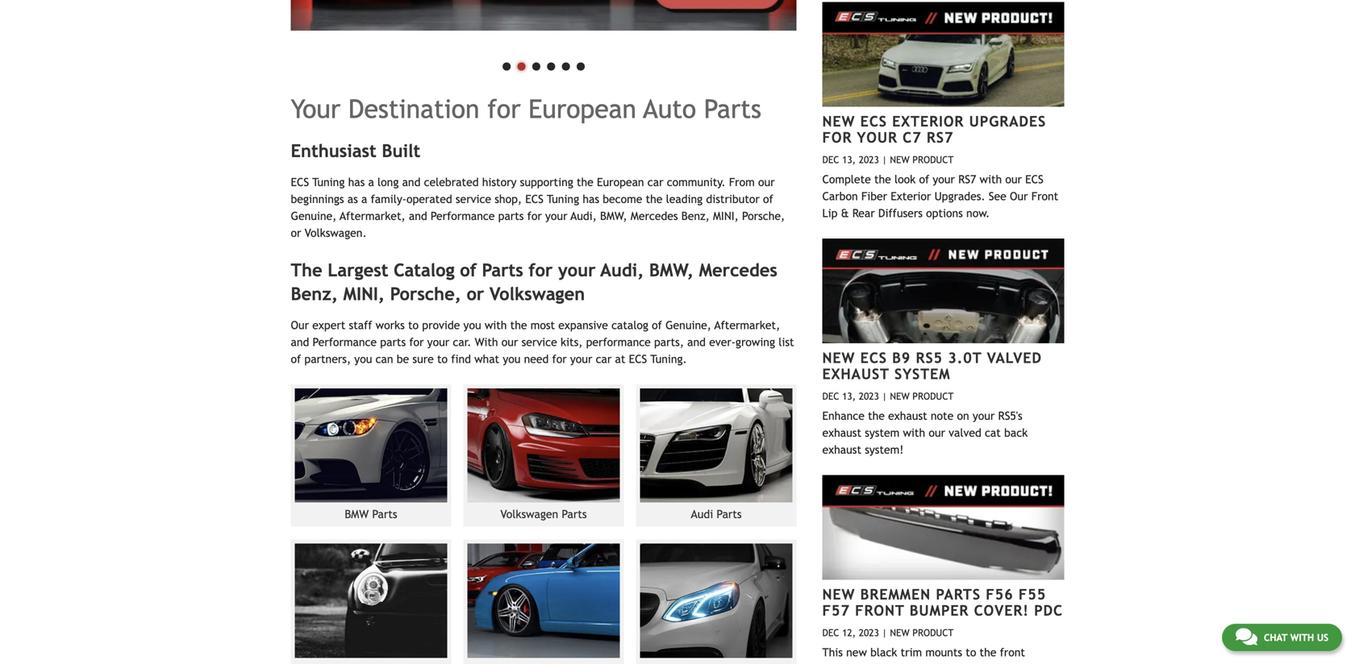 Task type: locate. For each thing, give the bounding box(es) containing it.
0 vertical spatial or
[[291, 227, 301, 239]]

1 horizontal spatial performance
[[431, 210, 495, 223]]

3 2023 from the top
[[859, 627, 879, 639]]

new up trim
[[890, 627, 910, 639]]

2 13, from the top
[[842, 391, 856, 402]]

ecs left b9
[[860, 349, 887, 366]]

3 dec from the top
[[822, 627, 839, 639]]

3 • from the left
[[529, 48, 544, 81]]

0 horizontal spatial performance
[[313, 336, 377, 349]]

the up system
[[868, 410, 885, 422]]

13,
[[842, 154, 856, 165], [842, 391, 856, 402]]

0 vertical spatial |
[[882, 154, 887, 165]]

mini,
[[713, 210, 739, 223], [343, 284, 385, 305]]

our right see
[[1010, 190, 1028, 203]]

1 | from the top
[[882, 154, 887, 165]]

2 horizontal spatial to
[[966, 646, 976, 659]]

1 horizontal spatial car
[[648, 176, 663, 189]]

our
[[1010, 190, 1028, 203], [291, 319, 309, 332]]

with right system
[[903, 427, 925, 439]]

dec inside "dec 12, 2023 | new product this new black trim mounts to the front bumper which can become damaged or faded"
[[822, 627, 839, 639]]

0 vertical spatial performance
[[431, 210, 495, 223]]

1 horizontal spatial has
[[583, 193, 599, 206]]

our expert staff works to provide you with the most expansive catalog of genuine, aftermarket, and performance parts for your car. with our service kits, performance parts, and ever-growing list of partners, you can be sure to find what you need for your car at ecs tuning.
[[291, 319, 794, 366]]

1 horizontal spatial porsche,
[[742, 210, 785, 223]]

has
[[348, 176, 365, 189], [583, 193, 599, 206]]

1 vertical spatial can
[[897, 663, 915, 665]]

enthusiast
[[291, 141, 376, 161]]

1 dec from the top
[[822, 154, 839, 165]]

product for system
[[913, 391, 954, 402]]

our inside our expert staff works to provide you with the most expansive catalog of genuine, aftermarket, and performance parts for your car. with our service kits, performance parts, and ever-growing list of partners, you can be sure to find what you need for your car at ecs tuning.
[[291, 319, 309, 332]]

1 horizontal spatial to
[[437, 353, 448, 366]]

2 vertical spatial or
[[1011, 663, 1021, 665]]

1 horizontal spatial you
[[463, 319, 481, 332]]

new inside new ecs exterior upgrades for your c7 rs7
[[822, 113, 855, 130]]

0 vertical spatial mercedes
[[631, 210, 678, 223]]

1 horizontal spatial become
[[918, 663, 958, 665]]

for down supporting
[[527, 210, 542, 223]]

lip
[[822, 207, 838, 220]]

1 vertical spatial or
[[467, 284, 484, 305]]

exterior up look
[[892, 113, 964, 130]]

rs7 up the upgrades.
[[958, 173, 976, 186]]

and down 'operated'
[[409, 210, 427, 223]]

0 horizontal spatial mercedes
[[631, 210, 678, 223]]

dec 13, 2023 | new product complete the look of your rs7 with our ecs carbon fiber exterior upgrades. see our front lip & rear diffusers options now.
[[822, 154, 1058, 220]]

car inside ecs tuning has a long and celebrated history supporting the european car community. from our beginnings as a family-operated service shop, ecs tuning has become the leading distributor of genuine, aftermarket, and performance parts for your audi, bmw, mercedes benz, mini, porsche, or volkswagen.
[[648, 176, 663, 189]]

porsche, inside the largest catalog of parts for your audi, bmw, mercedes benz, mini, porsche, or volkswagen
[[390, 284, 461, 305]]

1 vertical spatial parts
[[380, 336, 406, 349]]

0 horizontal spatial can
[[376, 353, 393, 366]]

0 horizontal spatial aftermarket,
[[340, 210, 405, 223]]

rs5
[[916, 349, 943, 366]]

to right works
[[408, 319, 419, 332]]

new for exterior
[[890, 154, 910, 165]]

for down the • • • • • •
[[487, 94, 521, 124]]

0 horizontal spatial parts
[[380, 336, 406, 349]]

ecs right for
[[860, 113, 887, 130]]

new inside new ecs b9 rs5 3.0t valved exhaust system
[[822, 349, 855, 366]]

new up 12,
[[822, 586, 855, 603]]

your left 'c7'
[[857, 129, 898, 146]]

1 vertical spatial new
[[822, 586, 855, 603]]

car left at
[[596, 353, 612, 366]]

| inside "dec 12, 2023 | new product this new black trim mounts to the front bumper which can become damaged or faded"
[[882, 627, 887, 639]]

ecs inside dec 13, 2023 | new product complete the look of your rs7 with our ecs carbon fiber exterior upgrades. see our front lip & rear diffusers options now.
[[1025, 173, 1044, 186]]

1 horizontal spatial mini,
[[713, 210, 739, 223]]

2 vertical spatial to
[[966, 646, 976, 659]]

13, inside dec 13, 2023 | new product complete the look of your rs7 with our ecs carbon fiber exterior upgrades. see our front lip & rear diffusers options now.
[[842, 154, 856, 165]]

parts inside ecs tuning has a long and celebrated history supporting the european car community. from our beginnings as a family-operated service shop, ecs tuning has become the leading distributor of genuine, aftermarket, and performance parts for your audi, bmw, mercedes benz, mini, porsche, or volkswagen.
[[498, 210, 524, 223]]

tuning
[[312, 176, 345, 189], [547, 193, 579, 206]]

0 vertical spatial mini,
[[713, 210, 739, 223]]

front
[[1031, 190, 1058, 203], [855, 603, 905, 619]]

with up with
[[485, 319, 507, 332]]

benz, inside the largest catalog of parts for your audi, bmw, mercedes benz, mini, porsche, or volkswagen
[[291, 284, 338, 305]]

can inside our expert staff works to provide you with the most expansive catalog of genuine, aftermarket, and performance parts for your car. with our service kits, performance parts, and ever-growing list of partners, you can be sure to find what you need for your car at ecs tuning.
[[376, 353, 393, 366]]

service up need
[[522, 336, 557, 349]]

new for exhaust
[[822, 349, 855, 366]]

1 vertical spatial bmw,
[[649, 260, 694, 281]]

new for parts
[[890, 627, 910, 639]]

1 horizontal spatial service
[[522, 336, 557, 349]]

1 horizontal spatial front
[[1031, 190, 1058, 203]]

0 vertical spatial 13,
[[842, 154, 856, 165]]

volkswagen inside the largest catalog of parts for your audi, bmw, mercedes benz, mini, porsche, or volkswagen
[[490, 284, 585, 305]]

car
[[648, 176, 663, 189], [596, 353, 612, 366]]

1 horizontal spatial your
[[857, 129, 898, 146]]

new ecs b9 rs5 3.0t valved exhaust system image
[[822, 239, 1064, 343]]

1 product from the top
[[913, 154, 954, 165]]

operated
[[406, 193, 452, 206]]

our inside dec 13, 2023 | new product complete the look of your rs7 with our ecs carbon fiber exterior upgrades. see our front lip & rear diffusers options now.
[[1010, 190, 1028, 203]]

1 vertical spatial 2023
[[859, 391, 879, 402]]

your down supporting
[[545, 210, 567, 223]]

parts down works
[[380, 336, 406, 349]]

new inside dec 13, 2023 | new product enhance the exhaust note on your rs5's exhaust system with our valved cat back exhaust system!
[[890, 391, 910, 402]]

new up the complete
[[822, 113, 855, 130]]

2 2023 from the top
[[859, 391, 879, 402]]

0 vertical spatial dec
[[822, 154, 839, 165]]

damaged
[[962, 663, 1007, 665]]

parts inside volkswagen parts link
[[562, 508, 587, 521]]

2023 down exhaust
[[859, 391, 879, 402]]

our
[[1005, 173, 1022, 186], [758, 176, 775, 189], [502, 336, 518, 349], [929, 427, 945, 439]]

list
[[779, 336, 794, 349]]

your up cat
[[973, 410, 995, 422]]

•
[[499, 48, 514, 81], [514, 48, 529, 81], [529, 48, 544, 81], [544, 48, 558, 81], [558, 48, 573, 81], [573, 48, 588, 81]]

benz,
[[681, 210, 710, 223], [291, 284, 338, 305]]

bmw,
[[600, 210, 627, 223], [649, 260, 694, 281]]

13, inside dec 13, 2023 | new product enhance the exhaust note on your rs5's exhaust system with our valved cat back exhaust system!
[[842, 391, 856, 402]]

2023 inside "dec 12, 2023 | new product this new black trim mounts to the front bumper which can become damaged or faded"
[[859, 627, 879, 639]]

genuine, inside our expert staff works to provide you with the most expansive catalog of genuine, aftermarket, and performance parts for your car. with our service kits, performance parts, and ever-growing list of partners, you can be sure to find what you need for your car at ecs tuning.
[[666, 319, 711, 332]]

0 vertical spatial porsche,
[[742, 210, 785, 223]]

genuine,
[[291, 210, 337, 223], [666, 319, 711, 332]]

1 horizontal spatial aftermarket,
[[714, 319, 780, 332]]

2 | from the top
[[882, 391, 887, 402]]

aftermarket, up the growing
[[714, 319, 780, 332]]

with left us
[[1290, 632, 1314, 644]]

1 vertical spatial european
[[597, 176, 644, 189]]

mini, inside the largest catalog of parts for your audi, bmw, mercedes benz, mini, porsche, or volkswagen
[[343, 284, 385, 305]]

0 vertical spatial benz,
[[681, 210, 710, 223]]

service inside our expert staff works to provide you with the most expansive catalog of genuine, aftermarket, and performance parts for your car. with our service kits, performance parts, and ever-growing list of partners, you can be sure to find what you need for your car at ecs tuning.
[[522, 336, 557, 349]]

2023 for exhaust
[[859, 391, 879, 402]]

porsche, down catalog
[[390, 284, 461, 305]]

5 • from the left
[[558, 48, 573, 81]]

0 vertical spatial can
[[376, 353, 393, 366]]

mini, down 'largest'
[[343, 284, 385, 305]]

0 horizontal spatial front
[[855, 603, 905, 619]]

tuning down supporting
[[547, 193, 579, 206]]

for up most
[[529, 260, 553, 281]]

the right supporting
[[577, 176, 594, 189]]

1 vertical spatial has
[[583, 193, 599, 206]]

0 vertical spatial exhaust
[[888, 410, 927, 422]]

bmw, inside ecs tuning has a long and celebrated history supporting the european car community. from our beginnings as a family-operated service shop, ecs tuning has become the leading distributor of genuine, aftermarket, and performance parts for your audi, bmw, mercedes benz, mini, porsche, or volkswagen.
[[600, 210, 627, 223]]

european right supporting
[[597, 176, 644, 189]]

ecs inside new ecs b9 rs5 3.0t valved exhaust system
[[860, 349, 887, 366]]

0 horizontal spatial bmw,
[[600, 210, 627, 223]]

new for b9
[[890, 391, 910, 402]]

your
[[291, 94, 341, 124], [857, 129, 898, 146]]

0 vertical spatial rs7
[[927, 129, 954, 146]]

0 horizontal spatial service
[[456, 193, 491, 206]]

supporting
[[520, 176, 573, 189]]

performance inside our expert staff works to provide you with the most expansive catalog of genuine, aftermarket, and performance parts for your car. with our service kits, performance parts, and ever-growing list of partners, you can be sure to find what you need for your car at ecs tuning.
[[313, 336, 377, 349]]

0 vertical spatial front
[[1031, 190, 1058, 203]]

ecs up beginnings
[[291, 176, 309, 189]]

0 vertical spatial has
[[348, 176, 365, 189]]

of right catalog
[[460, 260, 477, 281]]

become inside ecs tuning has a long and celebrated history supporting the european car community. from our beginnings as a family-operated service shop, ecs tuning has become the leading distributor of genuine, aftermarket, and performance parts for your audi, bmw, mercedes benz, mini, porsche, or volkswagen.
[[603, 193, 642, 206]]

1 vertical spatial benz,
[[291, 284, 338, 305]]

with
[[980, 173, 1002, 186], [485, 319, 507, 332], [903, 427, 925, 439], [1290, 632, 1314, 644]]

the left most
[[510, 319, 527, 332]]

parts inside the largest catalog of parts for your audi, bmw, mercedes benz, mini, porsche, or volkswagen
[[482, 260, 523, 281]]

1 vertical spatial audi,
[[601, 260, 644, 281]]

audi
[[691, 508, 713, 521]]

1 vertical spatial a
[[361, 193, 367, 206]]

front right see
[[1031, 190, 1058, 203]]

dec left 12,
[[822, 627, 839, 639]]

genuine, up the parts,
[[666, 319, 711, 332]]

0 vertical spatial product
[[913, 154, 954, 165]]

product
[[913, 154, 954, 165], [913, 391, 954, 402], [913, 627, 954, 639]]

rs7 inside new ecs exterior upgrades for your c7 rs7
[[927, 129, 954, 146]]

our inside ecs tuning has a long and celebrated history supporting the european car community. from our beginnings as a family-operated service shop, ecs tuning has become the leading distributor of genuine, aftermarket, and performance parts for your audi, bmw, mercedes benz, mini, porsche, or volkswagen.
[[758, 176, 775, 189]]

1 13, from the top
[[842, 154, 856, 165]]

product inside dec 13, 2023 | new product complete the look of your rs7 with our ecs carbon fiber exterior upgrades. see our front lip & rear diffusers options now.
[[913, 154, 954, 165]]

service inside ecs tuning has a long and celebrated history supporting the european car community. from our beginnings as a family-operated service shop, ecs tuning has become the leading distributor of genuine, aftermarket, and performance parts for your audi, bmw, mercedes benz, mini, porsche, or volkswagen.
[[456, 193, 491, 206]]

13, up the complete
[[842, 154, 856, 165]]

product for rs7
[[913, 154, 954, 165]]

| up black
[[882, 627, 887, 639]]

0 horizontal spatial benz,
[[291, 284, 338, 305]]

the inside our expert staff works to provide you with the most expansive catalog of genuine, aftermarket, and performance parts for your car. with our service kits, performance parts, and ever-growing list of partners, you can be sure to find what you need for your car at ecs tuning.
[[510, 319, 527, 332]]

2023 inside dec 13, 2023 | new product complete the look of your rs7 with our ecs carbon fiber exterior upgrades. see our front lip & rear diffusers options now.
[[859, 154, 879, 165]]

| inside dec 13, 2023 | new product enhance the exhaust note on your rs5's exhaust system with our valved cat back exhaust system!
[[882, 391, 887, 402]]

cover!
[[974, 603, 1029, 619]]

ecs inside new ecs exterior upgrades for your c7 rs7
[[860, 113, 887, 130]]

1 vertical spatial genuine,
[[666, 319, 711, 332]]

new
[[822, 113, 855, 130], [890, 154, 910, 165], [890, 391, 910, 402], [890, 627, 910, 639]]

new inside dec 13, 2023 | new product complete the look of your rs7 with our ecs carbon fiber exterior upgrades. see our front lip & rear diffusers options now.
[[890, 154, 910, 165]]

parts inside audi parts link
[[717, 508, 742, 521]]

1 vertical spatial service
[[522, 336, 557, 349]]

0 horizontal spatial car
[[596, 353, 612, 366]]

dec 12, 2023 | new product this new black trim mounts to the front bumper which can become damaged or faded
[[822, 627, 1057, 665]]

with inside dec 13, 2023 | new product complete the look of your rs7 with our ecs carbon fiber exterior upgrades. see our front lip & rear diffusers options now.
[[980, 173, 1002, 186]]

your down kits,
[[570, 353, 592, 366]]

european
[[528, 94, 636, 124], [597, 176, 644, 189]]

exterior down look
[[891, 190, 931, 203]]

mini, inside ecs tuning has a long and celebrated history supporting the european car community. from our beginnings as a family-operated service shop, ecs tuning has become the leading distributor of genuine, aftermarket, and performance parts for your audi, bmw, mercedes benz, mini, porsche, or volkswagen.
[[713, 210, 739, 223]]

ecs down supporting
[[525, 193, 544, 206]]

1 2023 from the top
[[859, 154, 879, 165]]

new down system
[[890, 391, 910, 402]]

new bremmen parts f56 f55 f57  front bumper cover! pdc image
[[822, 475, 1064, 580]]

0 horizontal spatial rs7
[[927, 129, 954, 146]]

0 horizontal spatial or
[[291, 227, 301, 239]]

2023
[[859, 154, 879, 165], [859, 391, 879, 402], [859, 627, 879, 639]]

0 vertical spatial parts
[[498, 210, 524, 223]]

you down staff
[[354, 353, 372, 366]]

your destination for european auto parts
[[291, 94, 761, 124]]

1 vertical spatial dec
[[822, 391, 839, 402]]

0 vertical spatial european
[[528, 94, 636, 124]]

1 horizontal spatial or
[[467, 284, 484, 305]]

porsche, inside ecs tuning has a long and celebrated history supporting the european car community. from our beginnings as a family-operated service shop, ecs tuning has become the leading distributor of genuine, aftermarket, and performance parts for your audi, bmw, mercedes benz, mini, porsche, or volkswagen.
[[742, 210, 785, 223]]

audi,
[[571, 210, 597, 223], [601, 260, 644, 281]]

new bremmen parts f56 f55 f57  front bumper cover! pdc link
[[822, 586, 1063, 619]]

0 horizontal spatial genuine,
[[291, 210, 337, 223]]

of up the parts,
[[652, 319, 662, 332]]

0 horizontal spatial our
[[291, 319, 309, 332]]

2 new from the top
[[822, 586, 855, 603]]

volkswagen
[[490, 284, 585, 305], [500, 508, 558, 521]]

new inside "dec 12, 2023 | new product this new black trim mounts to the front bumper which can become damaged or faded"
[[890, 627, 910, 639]]

can down trim
[[897, 663, 915, 665]]

options
[[926, 207, 963, 220]]

shop,
[[495, 193, 522, 206]]

a left long
[[368, 176, 374, 189]]

or up the the
[[291, 227, 301, 239]]

upgrades
[[969, 113, 1046, 130]]

largest
[[328, 260, 388, 281]]

expansive
[[558, 319, 608, 332]]

ecs right at
[[629, 353, 647, 366]]

exterior
[[892, 113, 964, 130], [891, 190, 931, 203]]

0 vertical spatial 2023
[[859, 154, 879, 165]]

0 vertical spatial to
[[408, 319, 419, 332]]

dec
[[822, 154, 839, 165], [822, 391, 839, 402], [822, 627, 839, 639]]

parts
[[704, 94, 761, 124], [482, 260, 523, 281], [372, 508, 397, 521], [562, 508, 587, 521], [717, 508, 742, 521], [936, 586, 981, 603]]

1 horizontal spatial tuning
[[547, 193, 579, 206]]

dec for new ecs exterior upgrades for your c7 rs7
[[822, 154, 839, 165]]

1 vertical spatial mercedes
[[699, 260, 777, 281]]

2 vertical spatial |
[[882, 627, 887, 639]]

| down exhaust
[[882, 391, 887, 402]]

0 horizontal spatial porsche,
[[390, 284, 461, 305]]

dec up enhance
[[822, 391, 839, 402]]

new up enhance
[[822, 349, 855, 366]]

product up note
[[913, 391, 954, 402]]

mercedes
[[631, 210, 678, 223], [699, 260, 777, 281]]

mercedes inside the largest catalog of parts for your audi, bmw, mercedes benz, mini, porsche, or volkswagen
[[699, 260, 777, 281]]

dec inside dec 13, 2023 | new product complete the look of your rs7 with our ecs carbon fiber exterior upgrades. see our front lip & rear diffusers options now.
[[822, 154, 839, 165]]

generic - ecs up to 40% off image
[[291, 0, 797, 31]]

0 vertical spatial our
[[1010, 190, 1028, 203]]

with up see
[[980, 173, 1002, 186]]

the up damaged
[[980, 646, 996, 659]]

car.
[[453, 336, 471, 349]]

partners,
[[304, 353, 351, 366]]

2 vertical spatial product
[[913, 627, 954, 639]]

2023 right 12,
[[859, 627, 879, 639]]

the left leading at top
[[646, 193, 663, 206]]

f55
[[1019, 586, 1046, 603]]

aftermarket, down family-
[[340, 210, 405, 223]]

car inside our expert staff works to provide you with the most expansive catalog of genuine, aftermarket, and performance parts for your car. with our service kits, performance parts, and ever-growing list of partners, you can be sure to find what you need for your car at ecs tuning.
[[596, 353, 612, 366]]

0 horizontal spatial become
[[603, 193, 642, 206]]

exhaust
[[888, 410, 927, 422], [822, 427, 861, 439], [822, 443, 861, 456]]

your up the enthusiast
[[291, 94, 341, 124]]

ecs down "upgrades"
[[1025, 173, 1044, 186]]

product up mounts
[[913, 627, 954, 639]]

dec inside dec 13, 2023 | new product enhance the exhaust note on your rs5's exhaust system with our valved cat back exhaust system!
[[822, 391, 839, 402]]

look
[[895, 173, 916, 186]]

car left community.
[[648, 176, 663, 189]]

become left leading at top
[[603, 193, 642, 206]]

or up with
[[467, 284, 484, 305]]

1 vertical spatial rs7
[[958, 173, 976, 186]]

become inside "dec 12, 2023 | new product this new black trim mounts to the front bumper which can become damaged or faded"
[[918, 663, 958, 665]]

complete
[[822, 173, 871, 186]]

1 horizontal spatial benz,
[[681, 210, 710, 223]]

0 vertical spatial genuine,
[[291, 210, 337, 223]]

new inside new bremmen parts f56 f55 f57  front bumper cover! pdc
[[822, 586, 855, 603]]

can inside "dec 12, 2023 | new product this new black trim mounts to the front bumper which can become damaged or faded"
[[897, 663, 915, 665]]

your inside dec 13, 2023 | new product complete the look of your rs7 with our ecs carbon fiber exterior upgrades. see our front lip & rear diffusers options now.
[[933, 173, 955, 186]]

audi, inside ecs tuning has a long and celebrated history supporting the european car community. from our beginnings as a family-operated service shop, ecs tuning has become the leading distributor of genuine, aftermarket, and performance parts for your audi, bmw, mercedes benz, mini, porsche, or volkswagen.
[[571, 210, 597, 223]]

mini, down distributor
[[713, 210, 739, 223]]

0 vertical spatial service
[[456, 193, 491, 206]]

2 horizontal spatial or
[[1011, 663, 1021, 665]]

leading
[[666, 193, 703, 206]]

|
[[882, 154, 887, 165], [882, 391, 887, 402], [882, 627, 887, 639]]

can left be
[[376, 353, 393, 366]]

0 vertical spatial audi,
[[571, 210, 597, 223]]

or down front
[[1011, 663, 1021, 665]]

1 horizontal spatial parts
[[498, 210, 524, 223]]

mercedes down leading at top
[[631, 210, 678, 223]]

of right look
[[919, 173, 929, 186]]

1 vertical spatial performance
[[313, 336, 377, 349]]

2 dec from the top
[[822, 391, 839, 402]]

audi, up 'catalog'
[[601, 260, 644, 281]]

your inside dec 13, 2023 | new product enhance the exhaust note on your rs5's exhaust system with our valved cat back exhaust system!
[[973, 410, 995, 422]]

2023 inside dec 13, 2023 | new product enhance the exhaust note on your rs5's exhaust system with our valved cat back exhaust system!
[[859, 391, 879, 402]]

1 vertical spatial exhaust
[[822, 427, 861, 439]]

your up the upgrades.
[[933, 173, 955, 186]]

0 horizontal spatial to
[[408, 319, 419, 332]]

1 vertical spatial 13,
[[842, 391, 856, 402]]

our down note
[[929, 427, 945, 439]]

1 horizontal spatial our
[[1010, 190, 1028, 203]]

performance down celebrated
[[431, 210, 495, 223]]

parts down shop,
[[498, 210, 524, 223]]

aftermarket, inside our expert staff works to provide you with the most expansive catalog of genuine, aftermarket, and performance parts for your car. with our service kits, performance parts, and ever-growing list of partners, you can be sure to find what you need for your car at ecs tuning.
[[714, 319, 780, 332]]

the up fiber
[[874, 173, 891, 186]]

rs7 right 'c7'
[[927, 129, 954, 146]]

1 vertical spatial front
[[855, 603, 905, 619]]

| for exhaust
[[882, 391, 887, 402]]

1 vertical spatial exterior
[[891, 190, 931, 203]]

0 vertical spatial new
[[822, 349, 855, 366]]

1 vertical spatial car
[[596, 353, 612, 366]]

mercedes down distributor
[[699, 260, 777, 281]]

tuning up beginnings
[[312, 176, 345, 189]]

product inside dec 13, 2023 | new product enhance the exhaust note on your rs5's exhaust system with our valved cat back exhaust system!
[[913, 391, 954, 402]]

new ecs exterior upgrades for your c7 rs7
[[822, 113, 1046, 146]]

you up car. at the left bottom of page
[[463, 319, 481, 332]]

chat with us link
[[1222, 624, 1342, 652]]

0 vertical spatial become
[[603, 193, 642, 206]]

13, for new ecs exterior upgrades for your c7 rs7
[[842, 154, 856, 165]]

audi parts
[[691, 508, 742, 521]]

the inside dec 13, 2023 | new product complete the look of your rs7 with our ecs carbon fiber exterior upgrades. see our front lip & rear diffusers options now.
[[874, 173, 891, 186]]

product inside "dec 12, 2023 | new product this new black trim mounts to the front bumper which can become damaged or faded"
[[913, 627, 954, 639]]

1 new from the top
[[822, 349, 855, 366]]

exhaust
[[822, 366, 890, 383]]

back
[[1004, 427, 1028, 439]]

product for bumper
[[913, 627, 954, 639]]

1 vertical spatial porsche,
[[390, 284, 461, 305]]

genuine, down beginnings
[[291, 210, 337, 223]]

3 product from the top
[[913, 627, 954, 639]]

13, up enhance
[[842, 391, 856, 402]]

0 vertical spatial exterior
[[892, 113, 964, 130]]

with inside dec 13, 2023 | new product enhance the exhaust note on your rs5's exhaust system with our valved cat back exhaust system!
[[903, 427, 925, 439]]

pdc
[[1034, 603, 1063, 619]]

front up 12,
[[855, 603, 905, 619]]

you left need
[[503, 353, 521, 366]]

new
[[822, 349, 855, 366], [822, 586, 855, 603]]

upgrades.
[[935, 190, 985, 203]]

your inside ecs tuning has a long and celebrated history supporting the european car community. from our beginnings as a family-operated service shop, ecs tuning has become the leading distributor of genuine, aftermarket, and performance parts for your audi, bmw, mercedes benz, mini, porsche, or volkswagen.
[[545, 210, 567, 223]]

to up damaged
[[966, 646, 976, 659]]

to
[[408, 319, 419, 332], [437, 353, 448, 366], [966, 646, 976, 659]]

can
[[376, 353, 393, 366], [897, 663, 915, 665]]

2 • from the left
[[514, 48, 529, 81]]

our right from
[[758, 176, 775, 189]]

3 | from the top
[[882, 627, 887, 639]]

2 product from the top
[[913, 391, 954, 402]]

1 horizontal spatial bmw,
[[649, 260, 694, 281]]

1 vertical spatial aftermarket,
[[714, 319, 780, 332]]

ecs
[[860, 113, 887, 130], [1025, 173, 1044, 186], [291, 176, 309, 189], [525, 193, 544, 206], [860, 349, 887, 366], [629, 353, 647, 366]]

become down mounts
[[918, 663, 958, 665]]

0 horizontal spatial has
[[348, 176, 365, 189]]

benz, down the the
[[291, 284, 338, 305]]

porsche, down distributor
[[742, 210, 785, 223]]

2023 up the complete
[[859, 154, 879, 165]]

your
[[933, 173, 955, 186], [545, 210, 567, 223], [558, 260, 596, 281], [427, 336, 449, 349], [570, 353, 592, 366], [973, 410, 995, 422]]

volkswagen parts link
[[463, 385, 624, 527]]

new up look
[[890, 154, 910, 165]]

audi, down supporting
[[571, 210, 597, 223]]

your inside new ecs exterior upgrades for your c7 rs7
[[857, 129, 898, 146]]

the inside dec 13, 2023 | new product enhance the exhaust note on your rs5's exhaust system with our valved cat back exhaust system!
[[868, 410, 885, 422]]

0 vertical spatial car
[[648, 176, 663, 189]]

system
[[895, 366, 951, 383]]

0 horizontal spatial mini,
[[343, 284, 385, 305]]

parts
[[498, 210, 524, 223], [380, 336, 406, 349]]

this
[[822, 646, 843, 659]]

benz, down leading at top
[[681, 210, 710, 223]]

| inside dec 13, 2023 | new product complete the look of your rs7 with our ecs carbon fiber exterior upgrades. see our front lip & rear diffusers options now.
[[882, 154, 887, 165]]

1 vertical spatial our
[[291, 319, 309, 332]]

sure
[[412, 353, 434, 366]]

european down the • • • • • •
[[528, 94, 636, 124]]

performance down expert
[[313, 336, 377, 349]]

performance
[[586, 336, 651, 349]]



Task type: vqa. For each thing, say whether or not it's contained in the screenshot.
ENHANCE
yes



Task type: describe. For each thing, give the bounding box(es) containing it.
volkswagen.
[[305, 227, 367, 239]]

our inside dec 13, 2023 | new product enhance the exhaust note on your rs5's exhaust system with our valved cat back exhaust system!
[[929, 427, 945, 439]]

auto
[[643, 94, 696, 124]]

of left "partners,"
[[291, 353, 301, 366]]

provide
[[422, 319, 460, 332]]

valved
[[987, 349, 1042, 366]]

audi parts link
[[636, 385, 797, 527]]

and right long
[[402, 176, 421, 189]]

12,
[[842, 627, 856, 639]]

performance inside ecs tuning has a long and celebrated history supporting the european car community. from our beginnings as a family-operated service shop, ecs tuning has become the leading distributor of genuine, aftermarket, and performance parts for your audi, bmw, mercedes benz, mini, porsche, or volkswagen.
[[431, 210, 495, 223]]

bmw, inside the largest catalog of parts for your audi, bmw, mercedes benz, mini, porsche, or volkswagen
[[649, 260, 694, 281]]

6 • from the left
[[573, 48, 588, 81]]

be
[[397, 353, 409, 366]]

trim
[[901, 646, 922, 659]]

rs7 inside dec 13, 2023 | new product complete the look of your rs7 with our ecs carbon fiber exterior upgrades. see our front lip & rear diffusers options now.
[[958, 173, 976, 186]]

family-
[[371, 193, 406, 206]]

1 vertical spatial volkswagen
[[500, 508, 558, 521]]

front inside new bremmen parts f56 f55 f57  front bumper cover! pdc
[[855, 603, 905, 619]]

the largest catalog of parts for your audi, bmw, mercedes benz, mini, porsche, or volkswagen
[[291, 260, 777, 305]]

or inside the largest catalog of parts for your audi, bmw, mercedes benz, mini, porsche, or volkswagen
[[467, 284, 484, 305]]

for down kits,
[[552, 353, 567, 366]]

new ecs exterior upgrades for your c7 rs7 link
[[822, 113, 1046, 146]]

history
[[482, 176, 517, 189]]

| for c7
[[882, 154, 887, 165]]

enthusiast built
[[291, 141, 420, 161]]

from
[[729, 176, 755, 189]]

system
[[865, 427, 900, 439]]

new ecs b9 rs5 3.0t valved exhaust system
[[822, 349, 1042, 383]]

carbon
[[822, 190, 858, 203]]

genuine, inside ecs tuning has a long and celebrated history supporting the european car community. from our beginnings as a family-operated service shop, ecs tuning has become the leading distributor of genuine, aftermarket, and performance parts for your audi, bmw, mercedes benz, mini, porsche, or volkswagen.
[[291, 210, 337, 223]]

front
[[1000, 646, 1025, 659]]

audi, inside the largest catalog of parts for your audi, bmw, mercedes benz, mini, porsche, or volkswagen
[[601, 260, 644, 281]]

and left ever- at the right bottom
[[687, 336, 706, 349]]

front inside dec 13, 2023 | new product complete the look of your rs7 with our ecs carbon fiber exterior upgrades. see our front lip & rear diffusers options now.
[[1031, 190, 1058, 203]]

f57
[[822, 603, 850, 619]]

diffusers
[[878, 207, 923, 220]]

0 vertical spatial a
[[368, 176, 374, 189]]

destination
[[348, 94, 479, 124]]

with
[[475, 336, 498, 349]]

expert
[[312, 319, 345, 332]]

dec for new ecs b9 rs5 3.0t valved exhaust system
[[822, 391, 839, 402]]

ecs tuning has a long and celebrated history supporting the european car community. from our beginnings as a family-operated service shop, ecs tuning has become the leading distributor of genuine, aftermarket, and performance parts for your audi, bmw, mercedes benz, mini, porsche, or volkswagen.
[[291, 176, 785, 239]]

need
[[524, 353, 549, 366]]

exterior inside new ecs exterior upgrades for your c7 rs7
[[892, 113, 964, 130]]

european inside ecs tuning has a long and celebrated history supporting the european car community. from our beginnings as a family-operated service shop, ecs tuning has become the leading distributor of genuine, aftermarket, and performance parts for your audi, bmw, mercedes benz, mini, porsche, or volkswagen.
[[597, 176, 644, 189]]

2 horizontal spatial you
[[503, 353, 521, 366]]

comments image
[[1236, 628, 1257, 647]]

the inside "dec 12, 2023 | new product this new black trim mounts to the front bumper which can become damaged or faded"
[[980, 646, 996, 659]]

bumper
[[910, 603, 969, 619]]

b9
[[892, 349, 911, 366]]

our inside our expert staff works to provide you with the most expansive catalog of genuine, aftermarket, and performance parts for your car. with our service kits, performance parts, and ever-growing list of partners, you can be sure to find what you need for your car at ecs tuning.
[[502, 336, 518, 349]]

for inside the largest catalog of parts for your audi, bmw, mercedes benz, mini, porsche, or volkswagen
[[529, 260, 553, 281]]

bmw
[[345, 508, 369, 521]]

celebrated
[[424, 176, 479, 189]]

3.0t
[[948, 349, 982, 366]]

enhance
[[822, 410, 865, 422]]

1 vertical spatial tuning
[[547, 193, 579, 206]]

black
[[870, 646, 897, 659]]

benz, inside ecs tuning has a long and celebrated history supporting the european car community. from our beginnings as a family-operated service shop, ecs tuning has become the leading distributor of genuine, aftermarket, and performance parts for your audi, bmw, mercedes benz, mini, porsche, or volkswagen.
[[681, 210, 710, 223]]

new ecs b9 rs5 3.0t valved exhaust system link
[[822, 349, 1042, 383]]

or inside ecs tuning has a long and celebrated history supporting the european car community. from our beginnings as a family-operated service shop, ecs tuning has become the leading distributor of genuine, aftermarket, and performance parts for your audi, bmw, mercedes benz, mini, porsche, or volkswagen.
[[291, 227, 301, 239]]

mercedes inside ecs tuning has a long and celebrated history supporting the european car community. from our beginnings as a family-operated service shop, ecs tuning has become the leading distributor of genuine, aftermarket, and performance parts for your audi, bmw, mercedes benz, mini, porsche, or volkswagen.
[[631, 210, 678, 223]]

find
[[451, 353, 471, 366]]

now.
[[966, 207, 990, 220]]

for inside ecs tuning has a long and celebrated history supporting the european car community. from our beginnings as a family-operated service shop, ecs tuning has become the leading distributor of genuine, aftermarket, and performance parts for your audi, bmw, mercedes benz, mini, porsche, or volkswagen.
[[527, 210, 542, 223]]

valved
[[949, 427, 981, 439]]

us
[[1317, 632, 1328, 644]]

note
[[931, 410, 954, 422]]

bmw parts link
[[291, 385, 451, 527]]

new bremmen parts f56 f55 f57  front bumper cover! pdc
[[822, 586, 1063, 619]]

ecs inside our expert staff works to provide you with the most expansive catalog of genuine, aftermarket, and performance parts for your car. with our service kits, performance parts, and ever-growing list of partners, you can be sure to find what you need for your car at ecs tuning.
[[629, 353, 647, 366]]

bumper
[[822, 663, 861, 665]]

for
[[822, 129, 852, 146]]

which
[[864, 663, 894, 665]]

dec for new bremmen parts f56 f55 f57  front bumper cover! pdc
[[822, 627, 839, 639]]

aftermarket, inside ecs tuning has a long and celebrated history supporting the european car community. from our beginnings as a family-operated service shop, ecs tuning has become the leading distributor of genuine, aftermarket, and performance parts for your audi, bmw, mercedes benz, mini, porsche, or volkswagen.
[[340, 210, 405, 223]]

with inside our expert staff works to provide you with the most expansive catalog of genuine, aftermarket, and performance parts for your car. with our service kits, performance parts, and ever-growing list of partners, you can be sure to find what you need for your car at ecs tuning.
[[485, 319, 507, 332]]

2023 for front
[[859, 627, 879, 639]]

long
[[378, 176, 399, 189]]

0 horizontal spatial you
[[354, 353, 372, 366]]

beginnings
[[291, 193, 344, 206]]

fiber
[[861, 190, 887, 203]]

new
[[846, 646, 867, 659]]

0 horizontal spatial your
[[291, 94, 341, 124]]

catalog
[[394, 260, 455, 281]]

see
[[989, 190, 1006, 203]]

to inside "dec 12, 2023 | new product this new black trim mounts to the front bumper which can become damaged or faded"
[[966, 646, 976, 659]]

growing
[[736, 336, 775, 349]]

| for front
[[882, 627, 887, 639]]

community.
[[667, 176, 726, 189]]

and up "partners,"
[[291, 336, 309, 349]]

for up the sure
[[409, 336, 424, 349]]

the
[[291, 260, 322, 281]]

&
[[841, 207, 849, 220]]

• • • • • •
[[499, 48, 588, 81]]

1 vertical spatial to
[[437, 353, 448, 366]]

bmw parts
[[345, 508, 397, 521]]

tuning.
[[650, 353, 687, 366]]

parts inside bmw parts link
[[372, 508, 397, 521]]

new ecs exterior upgrades for your c7 rs7 image
[[822, 2, 1064, 107]]

0 horizontal spatial a
[[361, 193, 367, 206]]

our inside dec 13, 2023 | new product complete the look of your rs7 with our ecs carbon fiber exterior upgrades. see our front lip & rear diffusers options now.
[[1005, 173, 1022, 186]]

parts,
[[654, 336, 684, 349]]

ever-
[[709, 336, 736, 349]]

parts inside new bremmen parts f56 f55 f57  front bumper cover! pdc
[[936, 586, 981, 603]]

2023 for c7
[[859, 154, 879, 165]]

dec 13, 2023 | new product enhance the exhaust note on your rs5's exhaust system with our valved cat back exhaust system!
[[822, 391, 1028, 456]]

f56
[[986, 586, 1014, 603]]

chat
[[1264, 632, 1287, 644]]

exterior inside dec 13, 2023 | new product complete the look of your rs7 with our ecs carbon fiber exterior upgrades. see our front lip & rear diffusers options now.
[[891, 190, 931, 203]]

c7
[[903, 129, 922, 146]]

2 vertical spatial exhaust
[[822, 443, 861, 456]]

of inside ecs tuning has a long and celebrated history supporting the european car community. from our beginnings as a family-operated service shop, ecs tuning has become the leading distributor of genuine, aftermarket, and performance parts for your audi, bmw, mercedes benz, mini, porsche, or volkswagen.
[[763, 193, 773, 206]]

4 • from the left
[[544, 48, 558, 81]]

built
[[382, 141, 420, 161]]

staff
[[349, 319, 372, 332]]

rs5's
[[998, 410, 1023, 422]]

works
[[376, 319, 405, 332]]

of inside the largest catalog of parts for your audi, bmw, mercedes benz, mini, porsche, or volkswagen
[[460, 260, 477, 281]]

of inside dec 13, 2023 | new product complete the look of your rs7 with our ecs carbon fiber exterior upgrades. see our front lip & rear diffusers options now.
[[919, 173, 929, 186]]

system!
[[865, 443, 904, 456]]

bremmen
[[860, 586, 931, 603]]

13, for new ecs b9 rs5 3.0t valved exhaust system
[[842, 391, 856, 402]]

kits,
[[561, 336, 583, 349]]

1 • from the left
[[499, 48, 514, 81]]

parts inside our expert staff works to provide you with the most expansive catalog of genuine, aftermarket, and performance parts for your car. with our service kits, performance parts, and ever-growing list of partners, you can be sure to find what you need for your car at ecs tuning.
[[380, 336, 406, 349]]

your down the provide
[[427, 336, 449, 349]]

or inside "dec 12, 2023 | new product this new black trim mounts to the front bumper which can become damaged or faded"
[[1011, 663, 1021, 665]]

most
[[531, 319, 555, 332]]

0 horizontal spatial tuning
[[312, 176, 345, 189]]

as
[[347, 193, 358, 206]]

distributor
[[706, 193, 760, 206]]

mounts
[[926, 646, 962, 659]]

your inside the largest catalog of parts for your audi, bmw, mercedes benz, mini, porsche, or volkswagen
[[558, 260, 596, 281]]

catalog
[[611, 319, 648, 332]]

new for front
[[822, 586, 855, 603]]



